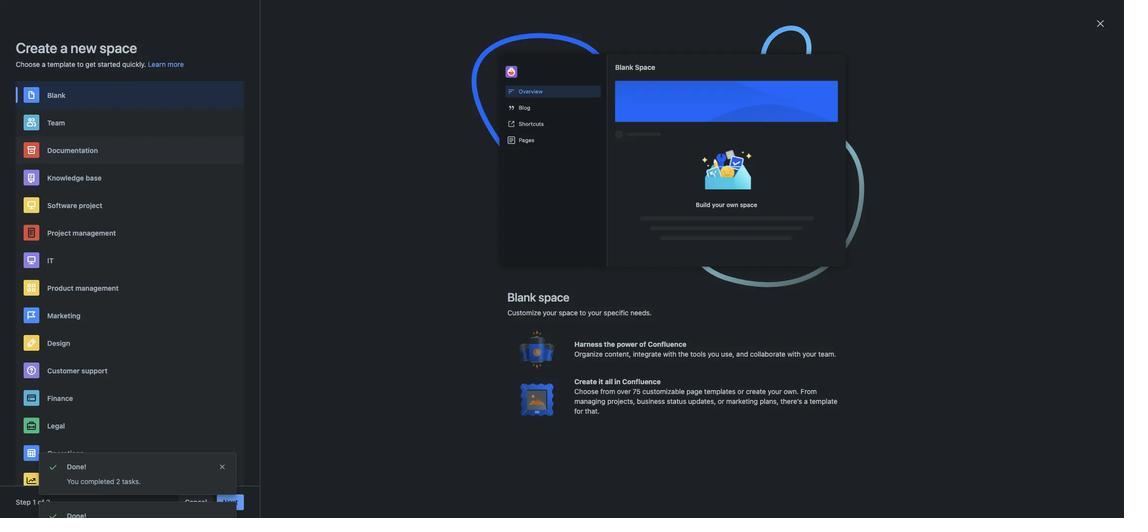 Task type: describe. For each thing, give the bounding box(es) containing it.
use,
[[722, 350, 735, 358]]

5 page title icon image from the top
[[660, 393, 668, 401]]

overview.
[[364, 279, 396, 288]]

post.
[[511, 301, 528, 309]]

content,
[[605, 350, 631, 358]]

team
[[47, 118, 65, 127]]

2 inside alert
[[116, 477, 120, 486]]

viewing; inside 'added to a highlighted section of the page or post you are editing or viewing; good for targeted comments on a specific word or phrase.'
[[364, 190, 389, 198]]

progress
[[597, 122, 627, 130]]

4 getting started in confluence link from the top
[[673, 274, 766, 282]]

to right "link" in the left bottom of the page
[[458, 301, 465, 309]]

started for fifth "getting started in confluence" link from the top
[[698, 347, 721, 355]]

3 getting started in confluence link from the top
[[673, 217, 766, 226]]

getting for 3rd "getting started in confluence" link
[[673, 217, 696, 226]]

create for a
[[16, 39, 57, 56]]

so
[[503, 122, 511, 130]]

apps banner
[[0, 0, 1125, 28]]

choose inside create it all in confluence choose from over 75 customizable page templates or create your own. from managing projects, business status updates, or marketing plans, there's a template for that.
[[575, 387, 599, 396]]

page inside 'added to a highlighted section of the page or post you are editing or viewing; good for targeted comments on a specific word or phrase.'
[[541, 178, 557, 186]]

specific inside blank space customize your space to your specific needs.
[[604, 308, 629, 317]]

that.
[[585, 407, 600, 415]]

get
[[85, 60, 96, 68]]

your right "link" in the left bottom of the page
[[467, 301, 482, 309]]

below
[[444, 212, 463, 220]]

first
[[241, 185, 254, 194]]

a left the shareable
[[404, 301, 408, 309]]

of inside added below the content of the page or post you are viewing; good for comments that apply to the content as a whole.
[[502, 212, 509, 220]]

panel element to highlight important information in your space overview.
[[364, 268, 625, 288]]

as
[[478, 223, 485, 232]]

create a new space dialog
[[0, 0, 1125, 518]]

or inside added below the content of the page or post you are viewing; good for comments that apply to the content as a whole.
[[540, 212, 547, 220]]

you completed 2 tasks.
[[67, 477, 141, 486]]

shortcuts
[[519, 121, 544, 127]]

you inside 'added to a highlighted section of the page or post you are editing or viewing; good for targeted comments on a specific word or phrase.'
[[583, 178, 594, 186]]

targeted
[[420, 190, 446, 198]]

inline
[[395, 245, 413, 253]]

space
[[635, 63, 656, 71]]

knowledge base button
[[16, 164, 244, 191]]

managing
[[575, 397, 606, 405]]

space down greg robinson link
[[256, 185, 275, 194]]

2 inside create a new space dialog
[[46, 498, 50, 506]]

a inside added below the content of the page or post you are viewing; good for comments that apply to the content as a whole.
[[487, 223, 490, 232]]

starred link
[[208, 79, 326, 96]]

started for 3rd "getting started in confluence" link
[[698, 217, 721, 226]]

marketing
[[727, 397, 758, 405]]

panel
[[414, 268, 433, 276]]

next button
[[217, 494, 244, 510]]

your inside at the top of the page, so teammates can see your progress at a glance.
[[580, 122, 595, 130]]

build your own space
[[696, 201, 758, 209]]

0 vertical spatial when
[[443, 155, 462, 164]]

customizable
[[643, 387, 685, 396]]

all
[[605, 377, 613, 386]]

getting started in confluence for 6th "getting started in confluence" link from the top
[[673, 392, 766, 400]]

customer support button
[[16, 357, 244, 384]]

getting started in confluence for 5th "getting started in confluence" link from the bottom of the page
[[673, 184, 766, 192]]

documentation
[[47, 146, 98, 154]]

project
[[47, 229, 71, 237]]

management for project management
[[73, 229, 116, 237]]

learn more link
[[148, 60, 184, 69]]

updates,
[[689, 397, 716, 405]]

when in the editor to publish.
[[442, 155, 541, 164]]

knowledge base
[[47, 173, 102, 182]]

1 page title icon image from the top
[[660, 129, 668, 137]]

added for targeted
[[423, 178, 444, 186]]

started for 6th "getting started in confluence" link from the top
[[698, 392, 721, 400]]

page inside added below the content of the page or post you are viewing; good for comments that apply to the content as a whole.
[[523, 212, 538, 220]]

drafts link
[[208, 96, 326, 114]]

see
[[566, 122, 578, 130]]

4 page title icon image from the top
[[660, 370, 668, 378]]

blog
[[519, 104, 531, 111]]

the left editor.
[[536, 245, 547, 253]]

post inside added below the content of the page or post you are viewing; good for comments that apply to the content as a whole.
[[548, 212, 562, 220]]

plans,
[[760, 397, 779, 405]]

apps
[[243, 9, 260, 17]]

getting started in confluence for first "getting started in confluence" link
[[673, 156, 766, 164]]

3 page title icon image from the top
[[660, 348, 668, 356]]

space inside the create a new space choose a template to get started quickly. learn more
[[100, 39, 137, 56]]

marketing button
[[16, 302, 244, 329]]

next
[[223, 498, 238, 506]]

on
[[483, 190, 491, 198]]

a right on
[[493, 190, 496, 198]]

apps button
[[240, 6, 269, 21]]

specific inside 'added to a highlighted section of the page or post you are editing or viewing; good for targeted comments on a specific word or phrase.'
[[498, 190, 523, 198]]

the up content,
[[604, 340, 615, 348]]

getting started in confluence for 3rd "getting started in confluence" link
[[673, 217, 766, 226]]

you inside harness the power of confluence organize content, integrate with the tools you use, and collaborate with your team.
[[708, 350, 720, 358]]

1 with from the left
[[663, 350, 677, 358]]

page
[[660, 102, 676, 111]]

documentation button
[[16, 136, 244, 164]]

status
[[667, 397, 687, 405]]

to inside blank space customize your space to your specific needs.
[[580, 308, 586, 317]]

to inside added below the content of the page or post you are viewing; good for comments that apply to the content as a whole.
[[432, 223, 438, 232]]

a inside create it all in confluence choose from over 75 customizable page templates or create your own. from managing projects, business status updates, or marketing plans, there's a template for that.
[[804, 397, 808, 405]]

confluence for 3rd "getting started in confluence" link
[[730, 217, 766, 226]]

cancel button
[[179, 494, 213, 510]]

design button
[[16, 329, 244, 357]]

leave
[[364, 245, 383, 253]]

the inside 'added to a highlighted section of the page or post you are editing or viewing; good for targeted comments on a specific word or phrase.'
[[529, 178, 539, 186]]

create
[[746, 387, 766, 396]]

create it all in confluence choose from over 75 customizable page templates or create your own. from managing projects, business status updates, or marketing plans, there's a template for that.
[[575, 377, 838, 415]]

of right 1
[[38, 498, 44, 506]]

it button
[[16, 246, 244, 274]]

completed
[[81, 477, 114, 486]]

management for product management
[[75, 284, 119, 292]]

started for first "getting started in confluence" link
[[698, 156, 721, 164]]

getting started in confluence for fifth "getting started in confluence" link from the top
[[673, 347, 766, 355]]

global element
[[6, 0, 936, 27]]

confluence for fourth "getting started in confluence" link from the top of the page
[[730, 274, 766, 282]]

own.
[[784, 387, 799, 396]]

group containing starred
[[208, 43, 326, 132]]

highlight
[[472, 268, 502, 276]]

learn
[[148, 60, 166, 68]]

quickly.
[[122, 60, 146, 68]]

dismiss image
[[218, 463, 226, 471]]

element
[[435, 268, 462, 276]]

drafts
[[230, 101, 249, 109]]

customize
[[508, 308, 541, 317]]

starred
[[230, 83, 253, 92]]

tools
[[691, 350, 706, 358]]

create for it
[[575, 377, 597, 386]]

highlighted
[[459, 178, 494, 186]]

1 vertical spatial when
[[448, 245, 466, 253]]

post inside 'added to a highlighted section of the page or post you are editing or viewing; good for targeted comments on a specific word or phrase.'
[[567, 178, 581, 186]]

harness the power of confluence organize content, integrate with the tools you use, and collaborate with your team.
[[575, 340, 837, 358]]

0
[[255, 119, 258, 126]]

legal button
[[16, 412, 244, 439]]

there's
[[781, 397, 803, 405]]

software project button
[[16, 191, 244, 219]]

or up "marketing"
[[738, 387, 744, 396]]

operations
[[47, 449, 84, 457]]

a right viewing
[[495, 245, 499, 253]]

are inside added below the content of the page or post you are viewing; good for comments that apply to the content as a whole.
[[577, 212, 587, 220]]

tasks.
[[122, 477, 141, 486]]

comments inside 'added to a highlighted section of the page or post you are editing or viewing; good for targeted comments on a specific word or phrase.'
[[448, 190, 481, 198]]

new
[[71, 39, 97, 56]]

to inside the create a new space choose a template to get started quickly. learn more
[[77, 60, 84, 68]]

finance button
[[16, 384, 244, 412]]

comment
[[414, 245, 446, 253]]

getting for fourth "getting started in confluence" link from the top of the page
[[673, 274, 696, 282]]

getting for fifth "getting started in confluence" link from the top
[[673, 347, 696, 355]]

product
[[47, 284, 74, 292]]

success image
[[47, 461, 59, 473]]

page inside create it all in confluence choose from over 75 customizable page templates or create your own. from managing projects, business status updates, or marketing plans, there's a template for that.
[[687, 387, 703, 396]]

1 horizontal spatial content
[[477, 212, 501, 220]]

space inside the panel element to highlight important information in your space overview.
[[604, 268, 624, 276]]

greg robinson
[[230, 168, 277, 176]]

templates
[[705, 387, 736, 396]]

the left page,
[[470, 122, 481, 130]]



Task type: vqa. For each thing, say whether or not it's contained in the screenshot.
Close
no



Task type: locate. For each thing, give the bounding box(es) containing it.
0 vertical spatial create
[[16, 39, 57, 56]]

good inside 'added to a highlighted section of the page or post you are editing or viewing; good for targeted comments on a specific word or phrase.'
[[391, 190, 407, 198]]

you left editing
[[583, 178, 594, 186]]

content down below
[[452, 223, 476, 232]]

a left get
[[42, 60, 46, 68]]

getting for first "getting started in confluence" link
[[673, 156, 696, 164]]

or down templates
[[718, 397, 725, 405]]

1 horizontal spatial blank
[[508, 290, 536, 304]]

1 vertical spatial content
[[452, 223, 476, 232]]

comments inside added below the content of the page or post you are viewing; good for comments that apply to the content as a whole.
[[364, 223, 397, 232]]

1 vertical spatial specific
[[604, 308, 629, 317]]

1 getting from the top
[[673, 156, 696, 164]]

space up harness
[[559, 308, 578, 317]]

management inside button
[[75, 284, 119, 292]]

apply
[[413, 223, 430, 232]]

or down word
[[540, 212, 547, 220]]

viewing
[[468, 245, 493, 253]]

added to a highlighted section of the page or post you are editing or viewing; good for targeted comments on a specific word or phrase.
[[364, 178, 639, 198]]

robinson
[[247, 168, 277, 176]]

to inside the panel element to highlight important information in your space overview.
[[464, 268, 470, 276]]

your up blank space customize your space to your specific needs. on the bottom of page
[[587, 268, 602, 276]]

with right the integrate
[[663, 350, 677, 358]]

the right below
[[465, 212, 475, 220]]

1 horizontal spatial post
[[567, 178, 581, 186]]

getting started in confluence for fourth "getting started in confluence" link from the top of the page
[[673, 274, 766, 282]]

0 horizontal spatial good
[[391, 190, 407, 198]]

2 at from the left
[[628, 122, 635, 130]]

5 getting started in confluence from the top
[[673, 347, 766, 355]]

1 vertical spatial management
[[75, 284, 119, 292]]

1 vertical spatial you
[[564, 212, 576, 220]]

0 vertical spatial alert
[[39, 453, 236, 494]]

close image
[[1095, 18, 1107, 30]]

good left targeted on the left
[[391, 190, 407, 198]]

your left team.
[[803, 350, 817, 358]]

project management
[[47, 229, 116, 237]]

tasks
[[230, 119, 248, 127]]

0 vertical spatial comments
[[448, 190, 481, 198]]

0 horizontal spatial choose
[[16, 60, 40, 68]]

product management button
[[16, 274, 244, 302]]

whole.
[[492, 223, 513, 232]]

blank space
[[615, 63, 656, 71]]

added up apply
[[422, 212, 442, 220]]

management inside button
[[73, 229, 116, 237]]

you
[[583, 178, 594, 186], [564, 212, 576, 220], [708, 350, 720, 358]]

when left viewing
[[448, 245, 466, 253]]

of up word
[[521, 178, 527, 186]]

of up whole. in the left of the page
[[502, 212, 509, 220]]

your up plans,
[[768, 387, 782, 396]]

in inside the panel element to highlight important information in your space overview.
[[579, 268, 585, 276]]

good down editing
[[617, 212, 633, 220]]

space right the own
[[740, 201, 758, 209]]

to right element
[[464, 268, 470, 276]]

0 horizontal spatial content
[[452, 223, 476, 232]]

0 horizontal spatial at
[[428, 122, 434, 130]]

page title icon image
[[660, 129, 668, 137], [660, 218, 668, 226], [660, 348, 668, 356], [660, 370, 668, 378], [660, 393, 668, 401]]

template inside create it all in confluence choose from over 75 customizable page templates or create your own. from managing projects, business status updates, or marketing plans, there's a template for that.
[[810, 397, 838, 405]]

comments down highlighted
[[448, 190, 481, 198]]

5 getting started in confluence link from the top
[[673, 347, 766, 355]]

1 getting started in confluence link from the top
[[673, 156, 766, 164]]

confluence for first "getting started in confluence" link
[[730, 156, 766, 164]]

0 horizontal spatial post
[[548, 212, 562, 220]]

section
[[496, 178, 519, 186]]

the left top
[[436, 122, 447, 130]]

blank left space
[[615, 63, 634, 71]]

in inside create it all in confluence choose from over 75 customizable page templates or create your own. from managing projects, business status updates, or marketing plans, there's a template for that.
[[615, 377, 621, 386]]

0 vertical spatial template
[[47, 60, 75, 68]]

page up the updates,
[[687, 387, 703, 396]]

3 getting started in confluence from the top
[[673, 217, 766, 226]]

or up important
[[519, 245, 526, 253]]

0 vertical spatial choose
[[16, 60, 40, 68]]

4 getting from the top
[[673, 274, 696, 282]]

a left highlighted
[[454, 178, 458, 186]]

0 vertical spatial added
[[423, 178, 444, 186]]

you
[[67, 477, 79, 486]]

0 horizontal spatial create
[[16, 39, 57, 56]]

1 alert from the top
[[39, 453, 236, 494]]

project management button
[[16, 219, 244, 246]]

step 1 of 2
[[16, 498, 50, 506]]

confluence inside harness the power of confluence organize content, integrate with the tools you use, and collaborate with your team.
[[648, 340, 687, 348]]

you down phrase.
[[564, 212, 576, 220]]

blank button
[[16, 81, 244, 109]]

to up targeted on the left
[[446, 178, 452, 186]]

editor
[[484, 155, 504, 164]]

phrase.
[[550, 190, 574, 198]]

0 vertical spatial post
[[567, 178, 581, 186]]

to right apply
[[432, 223, 438, 232]]

space down information in the bottom of the page
[[539, 290, 570, 304]]

1 horizontal spatial good
[[617, 212, 633, 220]]

1 horizontal spatial comments
[[448, 190, 481, 198]]

shareable
[[410, 301, 443, 309]]

project
[[79, 201, 102, 209]]

0 horizontal spatial specific
[[498, 190, 523, 198]]

1 horizontal spatial viewing;
[[589, 212, 615, 220]]

confluence for fifth "getting started in confluence" link from the top
[[730, 347, 766, 355]]

2 up success icon
[[46, 498, 50, 506]]

started inside the create a new space choose a template to get started quickly. learn more
[[98, 60, 120, 68]]

started
[[98, 60, 120, 68], [698, 156, 721, 164], [698, 184, 721, 192], [698, 217, 721, 226], [698, 274, 721, 282], [698, 347, 721, 355], [698, 392, 721, 400]]

1
[[33, 498, 36, 506]]

editor.
[[548, 245, 570, 253]]

1 vertical spatial 2
[[46, 498, 50, 506]]

team.
[[819, 350, 837, 358]]

my
[[230, 185, 239, 194]]

1 vertical spatial are
[[577, 212, 587, 220]]

1 vertical spatial post
[[548, 212, 562, 220]]

2 horizontal spatial blank
[[615, 63, 634, 71]]

from
[[601, 387, 615, 396]]

you inside added below the content of the page or post you are viewing; good for comments that apply to the content as a whole.
[[564, 212, 576, 220]]

2 getting started in confluence from the top
[[673, 184, 766, 192]]

0 vertical spatial you
[[583, 178, 594, 186]]

when
[[443, 155, 462, 164], [448, 245, 466, 253]]

or up phrase.
[[559, 178, 565, 186]]

are inside 'added to a highlighted section of the page or post you are editing or viewing; good for targeted comments on a specific word or phrase.'
[[596, 178, 606, 186]]

when up highlighted
[[443, 155, 462, 164]]

blank up the customize
[[508, 290, 536, 304]]

at left top
[[428, 122, 434, 130]]

added inside added below the content of the page or post you are viewing; good for comments that apply to the content as a whole.
[[422, 212, 442, 220]]

4 getting started in confluence from the top
[[673, 274, 766, 282]]

a right progress
[[637, 122, 641, 130]]

organize
[[575, 350, 603, 358]]

1 vertical spatial blank
[[47, 91, 66, 99]]

needs.
[[631, 308, 652, 317]]

your right see at the right of page
[[580, 122, 595, 130]]

0 vertical spatial content
[[477, 212, 501, 220]]

2 page title icon image from the top
[[660, 218, 668, 226]]

alert
[[39, 453, 236, 494], [39, 502, 236, 518]]

1 vertical spatial choose
[[575, 387, 599, 396]]

of up the integrate
[[640, 340, 647, 348]]

0 vertical spatial 2
[[116, 477, 120, 486]]

for inside 'added to a highlighted section of the page or post you are editing or viewing; good for targeted comments on a specific word or phrase.'
[[409, 190, 418, 198]]

1 horizontal spatial create
[[575, 377, 597, 386]]

or right word
[[542, 190, 549, 198]]

product management
[[47, 284, 119, 292]]

greg robinson link
[[208, 163, 326, 181]]

added
[[423, 178, 444, 186], [422, 212, 442, 220]]

added up targeted on the left
[[423, 178, 444, 186]]

group
[[208, 43, 326, 132]]

link
[[445, 301, 457, 309]]

confluence for 6th "getting started in confluence" link from the top
[[730, 392, 766, 400]]

the
[[436, 122, 447, 130], [470, 122, 481, 130], [471, 155, 482, 164], [529, 178, 539, 186], [465, 212, 475, 220], [511, 212, 521, 220], [440, 223, 450, 232], [536, 245, 547, 253], [604, 340, 615, 348], [679, 350, 689, 358]]

your inside harness the power of confluence organize content, integrate with the tools you use, and collaborate with your team.
[[803, 350, 817, 358]]

1 horizontal spatial choose
[[575, 387, 599, 396]]

your right the customize
[[543, 308, 557, 317]]

1 horizontal spatial template
[[810, 397, 838, 405]]

0 horizontal spatial blank
[[47, 91, 66, 99]]

page left post. on the left bottom of page
[[484, 301, 500, 309]]

your up harness
[[588, 308, 602, 317]]

2
[[116, 477, 120, 486], [46, 498, 50, 506]]

1 vertical spatial template
[[810, 397, 838, 405]]

0 horizontal spatial 2
[[46, 498, 50, 506]]

page down whole. in the left of the page
[[501, 245, 517, 253]]

or right editing
[[631, 178, 638, 186]]

1 vertical spatial create
[[575, 377, 597, 386]]

success image
[[47, 510, 59, 518]]

0 horizontal spatial are
[[577, 212, 587, 220]]

a down from
[[804, 397, 808, 405]]

support
[[81, 366, 108, 375]]

for inside added below the content of the page or post you are viewing; good for comments that apply to the content as a whole.
[[635, 212, 643, 220]]

space up blank space customize your space to your specific needs. on the bottom of page
[[604, 268, 624, 276]]

1 vertical spatial comments
[[364, 223, 397, 232]]

customer
[[47, 366, 80, 375]]

create inside create it all in confluence choose from over 75 customizable page templates or create your own. from managing projects, business status updates, or marketing plans, there's a template for that.
[[575, 377, 597, 386]]

1 vertical spatial viewing;
[[589, 212, 615, 220]]

choose inside the create a new space choose a template to get started quickly. learn more
[[16, 60, 40, 68]]

content up as
[[477, 212, 501, 220]]

3 getting from the top
[[673, 217, 696, 226]]

choose
[[16, 60, 40, 68], [575, 387, 599, 396]]

template down new in the top of the page
[[47, 60, 75, 68]]

software project
[[47, 201, 102, 209]]

specific down section
[[498, 190, 523, 198]]

1 horizontal spatial 2
[[116, 477, 120, 486]]

to right editor
[[505, 155, 512, 164]]

projects,
[[608, 397, 635, 405]]

pages
[[519, 137, 535, 143]]

2 alert from the top
[[39, 502, 236, 518]]

5 getting from the top
[[673, 347, 696, 355]]

software
[[47, 201, 77, 209]]

0 horizontal spatial you
[[564, 212, 576, 220]]

tab list
[[330, 61, 474, 77]]

harness
[[575, 340, 603, 348]]

2 getting from the top
[[673, 184, 696, 192]]

blank up team
[[47, 91, 66, 99]]

added inside 'added to a highlighted section of the page or post you are editing or viewing; good for targeted comments on a specific word or phrase.'
[[423, 178, 444, 186]]

the left tools
[[679, 350, 689, 358]]

Search field
[[938, 6, 1036, 21]]

create a new space choose a template to get started quickly. learn more
[[16, 39, 184, 68]]

2 left tasks.
[[116, 477, 120, 486]]

it
[[47, 256, 54, 264]]

0 vertical spatial specific
[[498, 190, 523, 198]]

0 vertical spatial good
[[391, 190, 407, 198]]

ascending sorting icon page image
[[678, 103, 686, 111]]

sales
[[47, 476, 65, 485]]

your
[[580, 122, 595, 130], [712, 201, 725, 209], [587, 268, 602, 276], [467, 301, 482, 309], [543, 308, 557, 317], [588, 308, 602, 317], [803, 350, 817, 358], [768, 387, 782, 396]]

1 vertical spatial good
[[617, 212, 633, 220]]

for inside create it all in confluence choose from over 75 customizable page templates or create your own. from managing projects, business status updates, or marketing plans, there's a template for that.
[[575, 407, 583, 415]]

post
[[567, 178, 581, 186], [548, 212, 562, 220]]

to up harness
[[580, 308, 586, 317]]

management down project
[[73, 229, 116, 237]]

word
[[525, 190, 540, 198]]

1 horizontal spatial you
[[583, 178, 594, 186]]

good inside added below the content of the page or post you are viewing; good for comments that apply to the content as a whole.
[[617, 212, 633, 220]]

information
[[539, 268, 577, 276]]

1 horizontal spatial at
[[628, 122, 635, 130]]

6 getting from the top
[[673, 392, 696, 400]]

teammates
[[513, 122, 551, 130]]

page down word
[[523, 212, 538, 220]]

0 vertical spatial are
[[596, 178, 606, 186]]

2 with from the left
[[788, 350, 801, 358]]

team button
[[16, 109, 244, 136]]

2 vertical spatial you
[[708, 350, 720, 358]]

your inside the panel element to highlight important information in your space overview.
[[587, 268, 602, 276]]

confluence for 5th "getting started in confluence" link from the bottom of the page
[[730, 184, 766, 192]]

of inside harness the power of confluence organize content, integrate with the tools you use, and collaborate with your team.
[[640, 340, 647, 348]]

0 vertical spatial viewing;
[[364, 190, 389, 198]]

knowledge
[[47, 173, 84, 182]]

getting for 6th "getting started in confluence" link from the top
[[673, 392, 696, 400]]

are
[[596, 178, 606, 186], [577, 212, 587, 220]]

getting for 5th "getting started in confluence" link from the bottom of the page
[[673, 184, 696, 192]]

comments up leave
[[364, 223, 397, 232]]

confluence inside create it all in confluence choose from over 75 customizable page templates or create your own. from managing projects, business status updates, or marketing plans, there's a template for that.
[[623, 377, 661, 386]]

the left editor
[[471, 155, 482, 164]]

of inside at the top of the page, so teammates can see your progress at a glance.
[[462, 122, 468, 130]]

of inside 'added to a highlighted section of the page or post you are editing or viewing; good for targeted comments on a specific word or phrase.'
[[521, 178, 527, 186]]

create left new in the top of the page
[[16, 39, 57, 56]]

post down phrase.
[[548, 212, 562, 220]]

2 vertical spatial blank
[[508, 290, 536, 304]]

added for to
[[422, 212, 442, 220]]

0 vertical spatial management
[[73, 229, 116, 237]]

template inside the create a new space choose a template to get started quickly. learn more
[[47, 60, 75, 68]]

2 getting started in confluence link from the top
[[673, 184, 766, 192]]

operations button
[[16, 439, 244, 467]]

post up phrase.
[[567, 178, 581, 186]]

1 horizontal spatial are
[[596, 178, 606, 186]]

with right the collaborate
[[788, 350, 801, 358]]

to inside 'added to a highlighted section of the page or post you are editing or viewing; good for targeted comments on a specific word or phrase.'
[[446, 178, 452, 186]]

the up word
[[529, 178, 539, 186]]

specific
[[498, 190, 523, 198], [604, 308, 629, 317]]

sales button
[[16, 467, 244, 494]]

1 vertical spatial added
[[422, 212, 442, 220]]

viewing;
[[364, 190, 389, 198], [589, 212, 615, 220]]

1 horizontal spatial with
[[788, 350, 801, 358]]

or left post. on the left bottom of page
[[502, 301, 509, 309]]

space up quickly.
[[100, 39, 137, 56]]

with
[[663, 350, 677, 358], [788, 350, 801, 358]]

page up phrase.
[[541, 178, 557, 186]]

of right top
[[462, 122, 468, 130]]

viewing; inside added below the content of the page or post you are viewing; good for comments that apply to the content as a whole.
[[589, 212, 615, 220]]

at right progress
[[628, 122, 635, 130]]

base
[[86, 173, 102, 182]]

6 getting started in confluence link from the top
[[673, 392, 766, 400]]

1 getting started in confluence from the top
[[673, 156, 766, 164]]

overview
[[519, 88, 543, 95]]

and
[[737, 350, 749, 358]]

blank inside blank space customize your space to your specific needs.
[[508, 290, 536, 304]]

create left it
[[575, 377, 597, 386]]

your left the own
[[712, 201, 725, 209]]

getting started in confluence link
[[673, 156, 766, 164], [673, 184, 766, 192], [673, 217, 766, 226], [673, 274, 766, 282], [673, 347, 766, 355], [673, 392, 766, 400]]

blank
[[615, 63, 634, 71], [47, 91, 66, 99], [508, 290, 536, 304]]

the up whole. in the left of the page
[[511, 212, 521, 220]]

blank for space
[[508, 290, 536, 304]]

blank inside button
[[47, 91, 66, 99]]

customer support
[[47, 366, 108, 375]]

specific left needs.
[[604, 308, 629, 317]]

0 horizontal spatial viewing;
[[364, 190, 389, 198]]

for
[[409, 190, 418, 198], [635, 212, 643, 220], [393, 301, 403, 309], [575, 407, 583, 415]]

management right product
[[75, 284, 119, 292]]

0 horizontal spatial template
[[47, 60, 75, 68]]

template down from
[[810, 397, 838, 405]]

0 horizontal spatial with
[[663, 350, 677, 358]]

alert containing done!
[[39, 453, 236, 494]]

1 horizontal spatial specific
[[604, 308, 629, 317]]

to left get
[[77, 60, 84, 68]]

1 at from the left
[[428, 122, 434, 130]]

the down below
[[440, 223, 450, 232]]

important
[[504, 268, 537, 276]]

legal
[[47, 421, 65, 430]]

0 vertical spatial blank
[[615, 63, 634, 71]]

you left use,
[[708, 350, 720, 358]]

a inside at the top of the page, so teammates can see your progress at a glance.
[[637, 122, 641, 130]]

create inside the create a new space choose a template to get started quickly. learn more
[[16, 39, 57, 56]]

added below the content of the page or post you are viewing; good for comments that apply to the content as a whole.
[[364, 212, 645, 232]]

2 horizontal spatial you
[[708, 350, 720, 358]]

a left new in the top of the page
[[60, 39, 68, 56]]

it
[[599, 377, 604, 386]]

your inside create it all in confluence choose from over 75 customizable page templates or create your own. from managing projects, business status updates, or marketing plans, there's a template for that.
[[768, 387, 782, 396]]

in
[[463, 155, 469, 164], [722, 156, 728, 164], [722, 184, 728, 192], [722, 217, 728, 226], [528, 245, 534, 253], [579, 268, 585, 276], [722, 274, 728, 282], [722, 347, 728, 355], [615, 377, 621, 386], [722, 392, 728, 400]]

blank for space
[[615, 63, 634, 71]]

getting started in confluence
[[673, 156, 766, 164], [673, 184, 766, 192], [673, 217, 766, 226], [673, 274, 766, 282], [673, 347, 766, 355], [673, 392, 766, 400]]

1 vertical spatial alert
[[39, 502, 236, 518]]

collaborate
[[750, 350, 786, 358]]

a right as
[[487, 223, 490, 232]]

started for fourth "getting started in confluence" link from the top of the page
[[698, 274, 721, 282]]

6 getting started in confluence from the top
[[673, 392, 766, 400]]

at the top of the page, so teammates can see your progress at a glance.
[[364, 122, 642, 142]]

0 horizontal spatial comments
[[364, 223, 397, 232]]

started for 5th "getting started in confluence" link from the bottom of the page
[[698, 184, 721, 192]]



